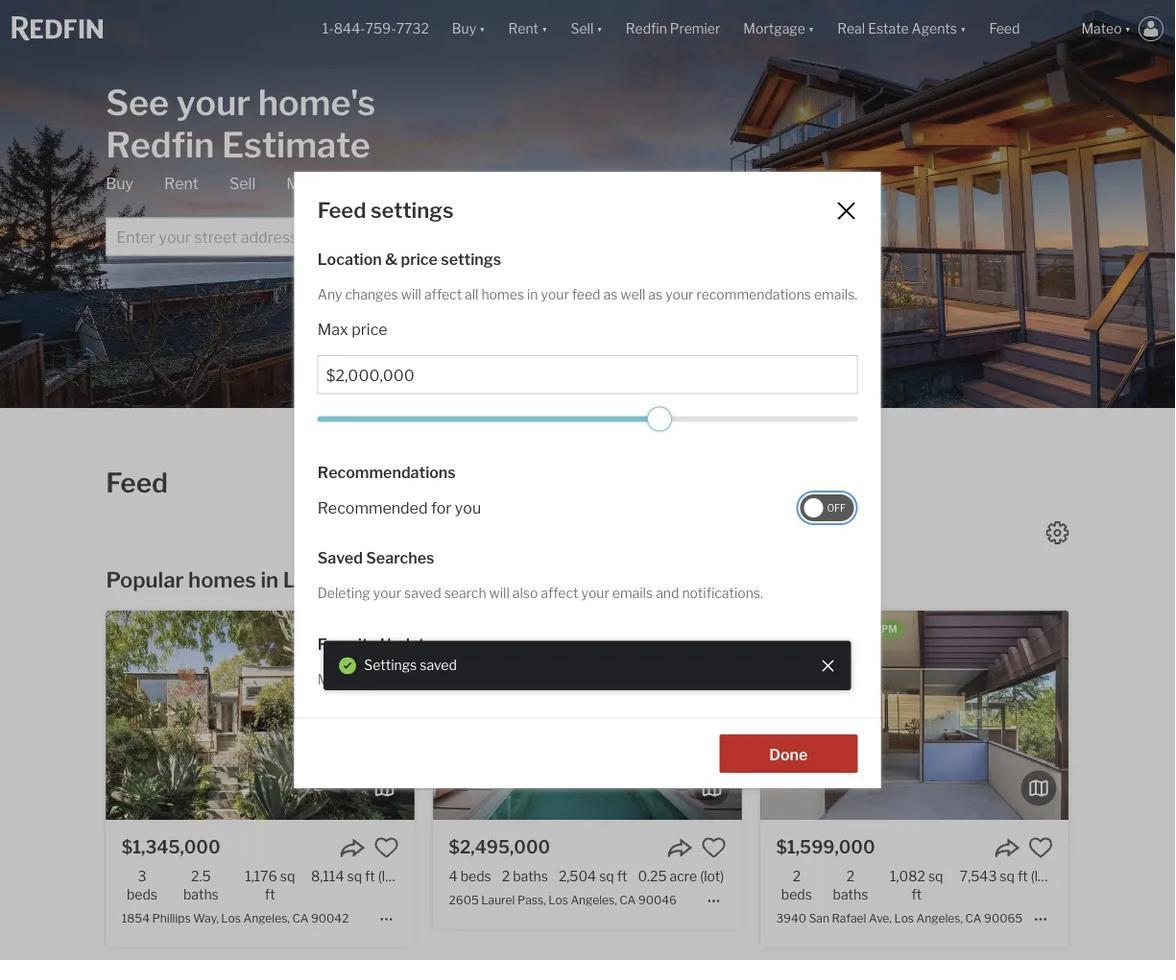 Task type: describe. For each thing, give the bounding box(es) containing it.
Max price input text field
[[326, 366, 849, 385]]

open thu, 11am to 2pm
[[778, 623, 898, 635]]

8,114 sq ft (lot)
[[311, 868, 402, 885]]

1 as from the left
[[604, 286, 618, 302]]

2 as from the left
[[649, 286, 663, 302]]

your left emails on the bottom of page
[[582, 586, 610, 602]]

2 horizontal spatial angeles,
[[917, 912, 963, 926]]

tab list containing buy
[[106, 173, 634, 256]]

emails
[[613, 586, 653, 602]]

1 vertical spatial price
[[352, 320, 388, 339]]

location
[[318, 250, 382, 268]]

baths for $1,599,000
[[833, 887, 869, 903]]

0 horizontal spatial affect
[[424, 286, 462, 302]]

90065
[[985, 912, 1023, 926]]

done button
[[720, 735, 858, 773]]

0 horizontal spatial feed
[[106, 467, 168, 499]]

1 horizontal spatial affect
[[541, 586, 579, 602]]

popular homes in los angeles
[[106, 567, 407, 593]]

redfin inside button
[[626, 21, 667, 37]]

7,543
[[960, 868, 997, 885]]

favorite button checkbox for $1,599,000
[[1029, 836, 1054, 861]]

feed settings
[[318, 197, 454, 223]]

saved
[[318, 549, 363, 568]]

emails.
[[815, 286, 858, 302]]

home's
[[258, 81, 376, 123]]

searches
[[366, 549, 435, 568]]

baths for $1,345,000
[[183, 887, 219, 903]]

&
[[385, 250, 398, 268]]

1-
[[323, 21, 334, 37]]

to
[[861, 623, 874, 635]]

baths for $2,495,000
[[513, 868, 548, 885]]

1,176 sq ft
[[245, 868, 295, 903]]

0 vertical spatial homes
[[482, 286, 524, 302]]

estimate inside see your home's redfin estimate
[[222, 123, 370, 166]]

notifications.
[[682, 586, 764, 602]]

favorites link
[[399, 671, 461, 688]]

sq for $1,599,000
[[929, 868, 944, 885]]

buy link
[[106, 173, 134, 195]]

favorites
[[402, 671, 458, 688]]

sq for $2,495,000
[[600, 868, 614, 885]]

3940
[[777, 912, 807, 926]]

any
[[318, 286, 342, 302]]

los for pass,
[[549, 893, 568, 907]]

feed button
[[978, 0, 1070, 58]]

1854
[[122, 912, 150, 926]]

home estimate link
[[388, 173, 501, 202]]

acre
[[670, 868, 698, 885]]

mortgage
[[286, 174, 357, 193]]

deleting
[[318, 586, 371, 602]]

search
[[444, 586, 487, 602]]

rent
[[164, 174, 199, 193]]

Max price slider range field
[[318, 407, 858, 432]]

2 baths for $2,495,000
[[502, 868, 548, 885]]

rent link
[[164, 173, 199, 195]]

deleting your saved search will also affect your emails and notifications.
[[318, 586, 764, 602]]

your down saved searches
[[373, 586, 402, 602]]

1,082 sq ft
[[890, 868, 944, 903]]

90046
[[639, 893, 677, 907]]

your left feed
[[541, 286, 569, 302]]

redfin premier button
[[614, 0, 732, 58]]

1,176
[[245, 868, 277, 885]]

0 horizontal spatial in
[[261, 567, 279, 593]]

2 beds
[[782, 868, 812, 903]]

favorite button checkbox for $2,495,000
[[702, 836, 727, 861]]

feed for feed settings
[[318, 197, 366, 223]]

1 vertical spatial settings
[[441, 250, 502, 268]]

rafael
[[832, 912, 867, 926]]

changes
[[345, 286, 398, 302]]

Enter your street address search field
[[106, 218, 592, 256]]

0 vertical spatial saved
[[404, 586, 442, 602]]

edit
[[477, 671, 501, 688]]

beds for $1,345,000
[[127, 887, 158, 903]]

manage your favorites or edit your
[[318, 671, 532, 688]]

2 horizontal spatial ca
[[966, 912, 982, 926]]

settings saved section
[[324, 641, 852, 691]]

your down favorite updates
[[371, 671, 399, 688]]

2.5
[[191, 868, 211, 885]]

see
[[106, 81, 169, 123]]

feed
[[572, 286, 601, 302]]

$1,345,000
[[122, 837, 221, 858]]

1-844-759-7732
[[323, 21, 429, 37]]

ca for $1,345,000
[[292, 912, 309, 926]]

2,504 sq ft
[[559, 868, 628, 885]]

los right 'ave,'
[[895, 912, 914, 926]]

844-
[[334, 21, 366, 37]]

90042
[[311, 912, 349, 926]]

ft down favorite button image
[[365, 868, 375, 885]]

sell
[[230, 174, 256, 193]]

any changes will affect all homes in your feed as well as your recommendations emails.
[[318, 286, 858, 302]]

photo of 2605 laurel pass, los angeles, ca 90046 image
[[434, 611, 742, 820]]

3
[[138, 868, 146, 885]]

3 beds
[[127, 868, 158, 903]]

well
[[621, 286, 646, 302]]

recommendations
[[697, 286, 812, 302]]

your right edit
[[504, 671, 532, 688]]

location & price settings
[[318, 250, 502, 268]]

beds for $2,495,000
[[461, 868, 492, 885]]

$1,599,000
[[777, 837, 876, 858]]

mortgage link
[[286, 173, 357, 195]]

2605 laurel pass, los angeles, ca 90046
[[449, 893, 677, 907]]

2 inside 2 beds
[[793, 868, 801, 885]]

0.25
[[638, 868, 667, 885]]

buy
[[106, 174, 134, 193]]

saved searches
[[318, 549, 435, 568]]

2 baths for $1,599,000
[[833, 868, 869, 903]]

recommended for you
[[318, 499, 481, 517]]

redfin inside see your home's redfin estimate
[[106, 123, 215, 166]]

2,504
[[559, 868, 597, 885]]

thu,
[[808, 623, 831, 635]]



Task type: vqa. For each thing, say whether or not it's contained in the screenshot.
search field
no



Task type: locate. For each thing, give the bounding box(es) containing it.
1 horizontal spatial (lot)
[[700, 868, 724, 885]]

0 horizontal spatial baths
[[183, 887, 219, 903]]

saved down searches
[[404, 586, 442, 602]]

max price
[[318, 320, 388, 339]]

1 vertical spatial saved
[[420, 658, 457, 674]]

0 horizontal spatial beds
[[127, 887, 158, 903]]

2 inside "2 baths"
[[847, 868, 855, 885]]

angeles
[[324, 567, 407, 593]]

1 (lot) from the left
[[378, 868, 402, 885]]

1 2 from the left
[[502, 868, 510, 885]]

0 horizontal spatial as
[[604, 286, 618, 302]]

phillips
[[152, 912, 191, 926]]

2 for $1,599,000
[[847, 868, 855, 885]]

price
[[401, 250, 438, 268], [352, 320, 388, 339]]

sq
[[280, 868, 295, 885], [347, 868, 362, 885], [600, 868, 614, 885], [929, 868, 944, 885], [1000, 868, 1015, 885]]

homes
[[482, 286, 524, 302], [188, 567, 256, 593]]

sq right 1,082 on the right bottom of page
[[929, 868, 944, 885]]

3 favorite button checkbox from the left
[[1029, 836, 1054, 861]]

sq inside 1,082 sq ft
[[929, 868, 944, 885]]

(lot) right 7,543
[[1031, 868, 1055, 885]]

for
[[431, 499, 452, 517]]

2605
[[449, 893, 479, 907]]

premier
[[670, 21, 721, 37]]

0 vertical spatial settings
[[371, 197, 454, 223]]

0 vertical spatial feed
[[990, 21, 1020, 37]]

2
[[502, 868, 510, 885], [793, 868, 801, 885], [847, 868, 855, 885]]

home
[[388, 174, 432, 193]]

(lot) for $1,599,000
[[1031, 868, 1055, 885]]

favorite button image
[[374, 836, 399, 861]]

2 favorite button checkbox from the left
[[702, 836, 727, 861]]

also
[[513, 586, 538, 602]]

tab list
[[106, 173, 634, 256]]

2 2 baths from the left
[[833, 868, 869, 903]]

0 horizontal spatial price
[[352, 320, 388, 339]]

baths
[[513, 868, 548, 885], [183, 887, 219, 903], [833, 887, 869, 903]]

affect right also
[[541, 586, 579, 602]]

ft for $2,495,000
[[617, 868, 628, 885]]

2 horizontal spatial 2
[[847, 868, 855, 885]]

favorite button image
[[702, 836, 727, 861], [1029, 836, 1054, 861]]

1 horizontal spatial redfin
[[626, 21, 667, 37]]

in left saved
[[261, 567, 279, 593]]

you
[[455, 499, 481, 517]]

homes right popular
[[188, 567, 256, 593]]

in
[[527, 286, 538, 302], [261, 567, 279, 593]]

ca left 90046
[[620, 893, 636, 907]]

open
[[778, 623, 806, 635]]

done
[[770, 745, 808, 764]]

0 vertical spatial estimate
[[222, 123, 370, 166]]

angeles, down 2,504 sq ft
[[571, 893, 617, 907]]

sq right the 2,504
[[600, 868, 614, 885]]

0 horizontal spatial redfin
[[106, 123, 215, 166]]

1 horizontal spatial feed
[[318, 197, 366, 223]]

ave,
[[869, 912, 892, 926]]

1854 phillips way, los angeles, ca 90042
[[122, 912, 349, 926]]

beds
[[461, 868, 492, 885], [127, 887, 158, 903], [782, 887, 812, 903]]

1-844-759-7732 link
[[323, 21, 429, 37]]

estimate inside "tab list"
[[435, 174, 501, 193]]

los for way,
[[221, 912, 241, 926]]

1 horizontal spatial baths
[[513, 868, 548, 885]]

sq right 7,543
[[1000, 868, 1015, 885]]

1 vertical spatial in
[[261, 567, 279, 593]]

0 horizontal spatial favorite button checkbox
[[374, 836, 399, 861]]

baths down 2.5
[[183, 887, 219, 903]]

0 vertical spatial redfin
[[626, 21, 667, 37]]

1 horizontal spatial favorite button image
[[1029, 836, 1054, 861]]

0 horizontal spatial 2
[[502, 868, 510, 885]]

1 horizontal spatial 2
[[793, 868, 801, 885]]

angeles, down 1,082 sq ft
[[917, 912, 963, 926]]

4 beds
[[449, 868, 492, 885]]

5 sq from the left
[[1000, 868, 1015, 885]]

ft right 7,543
[[1018, 868, 1028, 885]]

feed
[[990, 21, 1020, 37], [318, 197, 366, 223], [106, 467, 168, 499]]

favorite button image up 7,543 sq ft (lot)
[[1029, 836, 1054, 861]]

3940 san rafael ave, los angeles, ca 90065
[[777, 912, 1023, 926]]

los
[[283, 567, 320, 593], [549, 893, 568, 907], [221, 912, 241, 926], [895, 912, 914, 926]]

los right pass, on the bottom of the page
[[549, 893, 568, 907]]

redfin up the rent
[[106, 123, 215, 166]]

sq right 1,176
[[280, 868, 295, 885]]

saved left or
[[420, 658, 457, 674]]

1 horizontal spatial as
[[649, 286, 663, 302]]

recommended
[[318, 499, 428, 517]]

3 2 from the left
[[847, 868, 855, 885]]

your right 'well'
[[666, 286, 694, 302]]

feed for feed button
[[990, 21, 1020, 37]]

settings
[[364, 658, 417, 674]]

and
[[656, 586, 679, 602]]

ca left 90065
[[966, 912, 982, 926]]

(lot) right acre
[[700, 868, 724, 885]]

your inside see your home's redfin estimate
[[176, 81, 251, 123]]

1 horizontal spatial angeles,
[[571, 893, 617, 907]]

angeles, for $2,495,000
[[571, 893, 617, 907]]

1 2 baths from the left
[[502, 868, 548, 885]]

3 sq from the left
[[600, 868, 614, 885]]

recommendations
[[318, 464, 456, 482]]

3 (lot) from the left
[[1031, 868, 1055, 885]]

2 baths up pass, on the bottom of the page
[[502, 868, 548, 885]]

saved
[[404, 586, 442, 602], [420, 658, 457, 674]]

2.5 baths
[[183, 868, 219, 903]]

2 baths up rafael
[[833, 868, 869, 903]]

ft down 1,176
[[265, 887, 275, 903]]

0 vertical spatial price
[[401, 250, 438, 268]]

2 favorite button image from the left
[[1029, 836, 1054, 861]]

4 sq from the left
[[929, 868, 944, 885]]

1 vertical spatial estimate
[[435, 174, 501, 193]]

1 sq from the left
[[280, 868, 295, 885]]

2 horizontal spatial favorite button checkbox
[[1029, 836, 1054, 861]]

angeles, for $1,345,000
[[243, 912, 290, 926]]

ca for $2,495,000
[[620, 893, 636, 907]]

way,
[[193, 912, 219, 926]]

see your home's redfin estimate
[[106, 81, 376, 166]]

2 sq from the left
[[347, 868, 362, 885]]

baths up pass, on the bottom of the page
[[513, 868, 548, 885]]

manage
[[318, 671, 368, 688]]

ft for $1,599,000
[[912, 887, 922, 903]]

favorite button image up 0.25 acre (lot)
[[702, 836, 727, 861]]

estimate up mortgage
[[222, 123, 370, 166]]

0 horizontal spatial angeles,
[[243, 912, 290, 926]]

homes right all
[[482, 286, 524, 302]]

estimate right home
[[435, 174, 501, 193]]

1 horizontal spatial price
[[401, 250, 438, 268]]

beds right 4
[[461, 868, 492, 885]]

favorite
[[318, 635, 377, 654]]

(lot)
[[378, 868, 402, 885], [700, 868, 724, 885], [1031, 868, 1055, 885]]

1 horizontal spatial homes
[[482, 286, 524, 302]]

ft down 1,082 on the right bottom of page
[[912, 887, 922, 903]]

0 vertical spatial affect
[[424, 286, 462, 302]]

1 favorite button checkbox from the left
[[374, 836, 399, 861]]

0 horizontal spatial favorite button image
[[702, 836, 727, 861]]

will left also
[[489, 586, 510, 602]]

redfin left premier
[[626, 21, 667, 37]]

2 horizontal spatial (lot)
[[1031, 868, 1055, 885]]

popular
[[106, 567, 184, 593]]

7,543 sq ft (lot)
[[960, 868, 1055, 885]]

favorite button checkbox up 7,543 sq ft (lot)
[[1029, 836, 1054, 861]]

2 2 from the left
[[793, 868, 801, 885]]

settings up all
[[441, 250, 502, 268]]

in left feed
[[527, 286, 538, 302]]

0 horizontal spatial 2 baths
[[502, 868, 548, 885]]

updates
[[380, 635, 442, 654]]

0 horizontal spatial estimate
[[222, 123, 370, 166]]

2 vertical spatial feed
[[106, 467, 168, 499]]

sq for $1,345,000
[[280, 868, 295, 885]]

saved inside section
[[420, 658, 457, 674]]

$2,495,000
[[449, 837, 551, 858]]

1 vertical spatial affect
[[541, 586, 579, 602]]

759-
[[366, 21, 396, 37]]

settings saved
[[364, 658, 457, 674]]

4
[[449, 868, 458, 885]]

ft inside 1,082 sq ft
[[912, 887, 922, 903]]

as left 'well'
[[604, 286, 618, 302]]

1 vertical spatial will
[[489, 586, 510, 602]]

angeles, down 1,176 sq ft
[[243, 912, 290, 926]]

0 vertical spatial will
[[401, 286, 422, 302]]

feed inside button
[[990, 21, 1020, 37]]

1 horizontal spatial beds
[[461, 868, 492, 885]]

your right see
[[176, 81, 251, 123]]

will down location & price settings
[[401, 286, 422, 302]]

8,114
[[311, 868, 344, 885]]

settings down home
[[371, 197, 454, 223]]

1 horizontal spatial 2 baths
[[833, 868, 869, 903]]

1 horizontal spatial ca
[[620, 893, 636, 907]]

los right the "way,"
[[221, 912, 241, 926]]

2pm
[[876, 623, 898, 635]]

0.25 acre (lot)
[[638, 868, 724, 885]]

1 favorite button image from the left
[[702, 836, 727, 861]]

ft for $1,345,000
[[265, 887, 275, 903]]

as
[[604, 286, 618, 302], [649, 286, 663, 302]]

home estimate
[[388, 174, 501, 193]]

favorite button checkbox for $1,345,000
[[374, 836, 399, 861]]

your
[[176, 81, 251, 123], [541, 286, 569, 302], [666, 286, 694, 302], [373, 586, 402, 602], [582, 586, 610, 602], [371, 671, 399, 688], [504, 671, 532, 688]]

price down "changes"
[[352, 320, 388, 339]]

1 vertical spatial redfin
[[106, 123, 215, 166]]

1,082
[[890, 868, 926, 885]]

11am
[[833, 623, 859, 635]]

sq inside 1,176 sq ft
[[280, 868, 295, 885]]

angeles,
[[571, 893, 617, 907], [243, 912, 290, 926], [917, 912, 963, 926]]

laurel
[[482, 893, 515, 907]]

favorite updates
[[318, 635, 442, 654]]

0 horizontal spatial (lot)
[[378, 868, 402, 885]]

2 horizontal spatial baths
[[833, 887, 869, 903]]

ft inside 1,176 sq ft
[[265, 887, 275, 903]]

1 horizontal spatial in
[[527, 286, 538, 302]]

(lot) for $1,345,000
[[378, 868, 402, 885]]

max
[[318, 320, 348, 339]]

photo of 3940 san rafael ave, los angeles, ca 90065 image
[[761, 611, 1069, 820]]

1 vertical spatial feed
[[318, 197, 366, 223]]

sq right 8,114
[[347, 868, 362, 885]]

7732
[[396, 21, 429, 37]]

0 horizontal spatial will
[[401, 286, 422, 302]]

0 horizontal spatial homes
[[188, 567, 256, 593]]

1 horizontal spatial favorite button checkbox
[[702, 836, 727, 861]]

beds up 3940 on the right
[[782, 887, 812, 903]]

0 horizontal spatial ca
[[292, 912, 309, 926]]

0 vertical spatial in
[[527, 286, 538, 302]]

favorite button image for $2,495,000
[[702, 836, 727, 861]]

favorite button checkbox up 8,114 sq ft (lot)
[[374, 836, 399, 861]]

price right &
[[401, 250, 438, 268]]

as right 'well'
[[649, 286, 663, 302]]

affect left all
[[424, 286, 462, 302]]

baths up rafael
[[833, 887, 869, 903]]

2 horizontal spatial beds
[[782, 887, 812, 903]]

pass,
[[518, 893, 546, 907]]

beds down 3
[[127, 887, 158, 903]]

favorite button checkbox
[[374, 836, 399, 861], [702, 836, 727, 861], [1029, 836, 1054, 861]]

los for in
[[283, 567, 320, 593]]

favorite button image for $1,599,000
[[1029, 836, 1054, 861]]

2 horizontal spatial feed
[[990, 21, 1020, 37]]

settings
[[371, 197, 454, 223], [441, 250, 502, 268]]

or
[[461, 671, 474, 688]]

ft left 0.25 at right
[[617, 868, 628, 885]]

1 horizontal spatial estimate
[[435, 174, 501, 193]]

1 vertical spatial homes
[[188, 567, 256, 593]]

2 (lot) from the left
[[700, 868, 724, 885]]

redfin premier
[[626, 21, 721, 37]]

affect
[[424, 286, 462, 302], [541, 586, 579, 602]]

los left 'angeles'
[[283, 567, 320, 593]]

beds for $1,599,000
[[782, 887, 812, 903]]

2 for $2,495,000
[[502, 868, 510, 885]]

photo of 1854 phillips way, los angeles, ca 90042 image
[[106, 611, 414, 820]]

favorite button checkbox up 0.25 acre (lot)
[[702, 836, 727, 861]]

(lot) down favorite button image
[[378, 868, 402, 885]]

1 horizontal spatial will
[[489, 586, 510, 602]]

ca left 90042
[[292, 912, 309, 926]]



